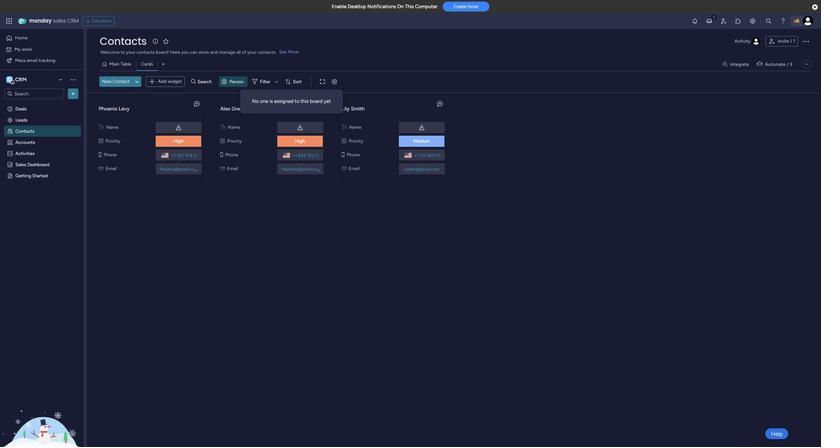 Task type: describe. For each thing, give the bounding box(es) containing it.
computer
[[415, 4, 438, 10]]

levy
[[119, 105, 130, 112]]

no
[[252, 98, 259, 104]]

alex green
[[220, 105, 246, 112]]

3
[[790, 62, 793, 67]]

sales
[[15, 162, 26, 167]]

1 horizontal spatial options image
[[803, 37, 811, 45]]

activity
[[735, 38, 751, 44]]

enable now! button
[[443, 2, 490, 12]]

v2 email column image for phoenix levy
[[99, 166, 103, 171]]

phone for alex
[[225, 152, 238, 158]]

2541
[[436, 153, 445, 158]]

apps image
[[736, 18, 742, 24]]

leilani@email.com
[[404, 167, 440, 172]]

search everything image
[[766, 18, 773, 24]]

high for alex green
[[295, 138, 305, 144]]

new contact button
[[99, 77, 132, 87]]

all
[[237, 50, 241, 55]]

angle down image
[[135, 79, 139, 84]]

enable now!
[[454, 4, 479, 9]]

here
[[170, 50, 180, 55]]

public board image
[[7, 173, 13, 179]]

Contacts field
[[98, 34, 149, 49]]

invite members image
[[721, 18, 728, 24]]

monday sales crm
[[29, 17, 79, 25]]

name for green
[[228, 124, 240, 130]]

v2 status outline image
[[99, 138, 103, 144]]

email for lily
[[349, 166, 360, 171]]

my
[[14, 46, 21, 52]]

email for phoenix
[[106, 166, 117, 171]]

lily smith
[[342, 105, 365, 112]]

0 vertical spatial crm
[[67, 17, 79, 25]]

main table button
[[99, 59, 136, 70]]

email for alex
[[227, 166, 238, 171]]

5698
[[194, 153, 204, 158]]

board
[[310, 98, 323, 104]]

filter
[[260, 79, 271, 85]]

phoenix@email.com
[[160, 167, 198, 172]]

main
[[110, 61, 119, 67]]

deals
[[15, 106, 27, 112]]

no one is assigned to this board yet
[[252, 98, 331, 104]]

v2 email column image for lily smith
[[342, 166, 347, 171]]

automate / 3
[[766, 62, 793, 67]]

smith
[[351, 105, 365, 112]]

table
[[121, 61, 131, 67]]

+1 for smith
[[415, 153, 419, 158]]

+1 312 563 2541 link
[[412, 151, 445, 159]]

my work button
[[4, 44, 71, 55]]

on
[[398, 4, 404, 10]]

sort
[[293, 79, 302, 85]]

main table
[[110, 61, 131, 67]]

v2 status outline image for alex green
[[220, 138, 225, 144]]

854
[[298, 153, 306, 158]]

leilani@email.com link
[[403, 167, 441, 172]]

work
[[22, 46, 32, 52]]

add to favorites image
[[163, 38, 169, 44]]

help button
[[766, 429, 789, 440]]

of
[[242, 50, 247, 55]]

plans
[[101, 18, 111, 24]]

phoenix levy
[[99, 105, 130, 112]]

public dashboard image
[[7, 161, 13, 168]]

+1 325 478 5698
[[171, 153, 204, 158]]

manage
[[219, 50, 236, 55]]

person
[[230, 79, 244, 85]]

1 your from the left
[[126, 50, 135, 55]]

getting started
[[15, 173, 48, 178]]

phoenix
[[99, 105, 117, 112]]

priority for levy
[[106, 138, 120, 144]]

this
[[301, 98, 309, 104]]

enable desktop notifications on this computer
[[332, 4, 438, 10]]

dapulse text column image for lily smith
[[342, 124, 347, 130]]

1 contacts from the left
[[137, 50, 155, 55]]

monday
[[29, 17, 52, 25]]

store
[[199, 50, 209, 55]]

yet
[[324, 98, 331, 104]]

/ for 1
[[791, 38, 793, 44]]

workspace options image
[[70, 76, 76, 83]]

+1 325 478 5698 link
[[169, 151, 204, 159]]

lily
[[342, 105, 350, 112]]

invite / 1
[[778, 38, 796, 44]]

v2 email column image for alex green
[[220, 166, 225, 171]]

1
[[794, 38, 796, 44]]

priority for smith
[[349, 138, 364, 144]]

home
[[15, 35, 28, 41]]

notifications
[[368, 4, 396, 10]]

see inside button
[[92, 18, 99, 24]]

dapulse text column image for phoenix levy
[[99, 124, 104, 130]]

priority for green
[[227, 138, 242, 144]]

show board description image
[[151, 38, 159, 45]]

invite
[[778, 38, 790, 44]]

+1 for green
[[293, 153, 297, 158]]

add widget
[[158, 79, 182, 84]]

welcome to your contacts board! here you can store and manage all of your contacts see more
[[100, 49, 299, 55]]

can
[[190, 50, 198, 55]]

lottie animation element
[[0, 381, 84, 447]]

312
[[420, 153, 426, 158]]

green
[[232, 105, 246, 112]]

v2 status outline image for lily smith
[[342, 138, 347, 144]]

widget
[[168, 79, 182, 84]]

emails settings image
[[750, 18, 757, 24]]

collapse board header image
[[805, 62, 810, 67]]

alex
[[220, 105, 230, 112]]

see plans button
[[83, 16, 114, 26]]

v2 mobile phone image
[[99, 152, 102, 158]]

row group containing phoenix levy
[[90, 96, 819, 182]]

workspace selection element
[[6, 76, 28, 84]]

name for smith
[[349, 124, 362, 130]]

cards button
[[136, 59, 158, 70]]

2 your from the left
[[248, 50, 257, 55]]

dashboard
[[27, 162, 50, 167]]

is
[[270, 98, 273, 104]]

c
[[8, 77, 11, 82]]



Task type: locate. For each thing, give the bounding box(es) containing it.
0 horizontal spatial /
[[788, 62, 789, 67]]

2 contacts from the left
[[258, 50, 276, 55]]

325
[[177, 153, 184, 158]]

1 horizontal spatial to
[[295, 98, 300, 104]]

2 horizontal spatial v2 email column image
[[342, 166, 347, 171]]

2 horizontal spatial priority
[[349, 138, 364, 144]]

2 priority from the left
[[227, 138, 242, 144]]

mass
[[15, 58, 26, 63]]

started
[[32, 173, 48, 178]]

1 horizontal spatial enable
[[454, 4, 467, 9]]

0 vertical spatial /
[[791, 38, 793, 44]]

1 vertical spatial crm
[[15, 76, 27, 83]]

add
[[158, 79, 167, 84]]

dapulse integrations image
[[723, 62, 728, 67]]

name down phoenix levy
[[106, 124, 119, 130]]

1 vertical spatial /
[[788, 62, 789, 67]]

1 priority from the left
[[106, 138, 120, 144]]

help image
[[780, 18, 787, 24]]

your right of
[[248, 50, 257, 55]]

1 horizontal spatial dapulse text column image
[[342, 124, 347, 130]]

1 horizontal spatial your
[[248, 50, 257, 55]]

this
[[405, 4, 414, 10]]

v2 mobile phone image right 5698
[[220, 152, 223, 158]]

478
[[185, 153, 193, 158]]

2 high from the left
[[295, 138, 305, 144]]

v2 search image
[[191, 78, 196, 85]]

your
[[126, 50, 135, 55], [248, 50, 257, 55]]

christina overa image
[[803, 16, 814, 26]]

medium
[[414, 138, 430, 144]]

+1 for levy
[[171, 153, 176, 158]]

contacts
[[137, 50, 155, 55], [258, 50, 276, 55]]

automate
[[766, 62, 786, 67]]

see plans
[[92, 18, 111, 24]]

1 vertical spatial see
[[279, 49, 287, 55]]

priority right v2 status outline icon
[[106, 138, 120, 144]]

dapulse text column image down lily
[[342, 124, 347, 130]]

phone for lily
[[347, 152, 360, 158]]

0 horizontal spatial contacts
[[15, 128, 34, 134]]

name down "lily smith"
[[349, 124, 362, 130]]

inbox image
[[707, 18, 713, 24]]

2 horizontal spatial email
[[349, 166, 360, 171]]

enable left desktop
[[332, 4, 347, 10]]

0 horizontal spatial name
[[106, 124, 119, 130]]

563
[[428, 153, 435, 158]]

name right dapulse text column icon
[[228, 124, 240, 130]]

1 horizontal spatial high
[[295, 138, 305, 144]]

priority
[[106, 138, 120, 144], [227, 138, 242, 144], [349, 138, 364, 144]]

activity button
[[733, 36, 764, 47]]

1 v2 mobile phone image from the left
[[220, 152, 223, 158]]

2 name from the left
[[228, 124, 240, 130]]

phoenix@email.com link
[[159, 167, 200, 172]]

crm right workspace icon at the top left
[[15, 76, 27, 83]]

1 image
[[712, 13, 717, 21]]

see
[[92, 18, 99, 24], [279, 49, 287, 55]]

0 horizontal spatial priority
[[106, 138, 120, 144]]

email
[[27, 58, 38, 63]]

to
[[121, 50, 125, 55], [295, 98, 300, 104]]

activities
[[15, 151, 35, 156]]

0 horizontal spatial v2 email column image
[[99, 166, 103, 171]]

1 horizontal spatial v2 status outline image
[[342, 138, 347, 144]]

integrate
[[731, 62, 750, 67]]

contact
[[113, 79, 130, 84]]

you
[[181, 50, 189, 55]]

leads
[[15, 117, 27, 123]]

crm right the sales
[[67, 17, 79, 25]]

0 vertical spatial options image
[[803, 37, 811, 45]]

invite / 1 button
[[766, 36, 799, 47]]

2 horizontal spatial +1
[[415, 153, 419, 158]]

contacts up cards
[[137, 50, 155, 55]]

1 vertical spatial contacts
[[15, 128, 34, 134]]

1 vertical spatial to
[[295, 98, 300, 104]]

select product image
[[6, 18, 12, 24]]

2 v2 email column image from the left
[[220, 166, 225, 171]]

0 horizontal spatial v2 status outline image
[[220, 138, 225, 144]]

1 +1 from the left
[[171, 153, 176, 158]]

workspace image
[[6, 76, 13, 83]]

filter button
[[250, 77, 281, 87]]

mass email tracking
[[15, 58, 55, 63]]

/ for 3
[[788, 62, 789, 67]]

1 horizontal spatial /
[[791, 38, 793, 44]]

v2 mobile phone image for alex green
[[220, 152, 223, 158]]

dapulse text column image up v2 status outline icon
[[99, 124, 104, 130]]

high up 325
[[174, 138, 184, 144]]

high up 854
[[295, 138, 305, 144]]

1 horizontal spatial phone
[[225, 152, 238, 158]]

add view image
[[162, 62, 165, 67]]

0 horizontal spatial phone
[[104, 152, 117, 158]]

/ left 1
[[791, 38, 793, 44]]

new contact
[[102, 79, 130, 84]]

0 horizontal spatial +1
[[171, 153, 176, 158]]

to inside welcome to your contacts board! here you can store and manage all of your contacts see more
[[121, 50, 125, 55]]

phone for phoenix
[[104, 152, 117, 158]]

high for phoenix levy
[[174, 138, 184, 144]]

3 name from the left
[[349, 124, 362, 130]]

dapulse text column image
[[99, 124, 104, 130], [342, 124, 347, 130]]

1 v2 email column image from the left
[[99, 166, 103, 171]]

0 vertical spatial contacts
[[100, 34, 147, 49]]

notifications image
[[692, 18, 699, 24]]

1 horizontal spatial v2 mobile phone image
[[342, 152, 345, 158]]

enable
[[332, 4, 347, 10], [454, 4, 467, 9]]

v2 status outline image
[[220, 138, 225, 144], [342, 138, 347, 144]]

autopilot image
[[757, 60, 763, 68]]

v2 mobile phone image right '0499'
[[342, 152, 345, 158]]

v2 mobile phone image for lily smith
[[342, 152, 345, 158]]

1 horizontal spatial see
[[279, 49, 287, 55]]

to down the contacts field
[[121, 50, 125, 55]]

0 horizontal spatial high
[[174, 138, 184, 144]]

0 vertical spatial see
[[92, 18, 99, 24]]

2 v2 status outline image from the left
[[342, 138, 347, 144]]

person button
[[219, 77, 248, 87]]

accounts
[[15, 139, 35, 145]]

email
[[106, 166, 117, 171], [227, 166, 238, 171], [349, 166, 360, 171]]

1 name from the left
[[106, 124, 119, 130]]

enable inside button
[[454, 4, 467, 9]]

see left plans
[[92, 18, 99, 24]]

0 horizontal spatial email
[[106, 166, 117, 171]]

1 email from the left
[[106, 166, 117, 171]]

v2 status outline image down dapulse text column icon
[[220, 138, 225, 144]]

lottie animation image
[[0, 381, 84, 447]]

0 horizontal spatial to
[[121, 50, 125, 55]]

v2 status outline image down lily
[[342, 138, 347, 144]]

0 horizontal spatial your
[[126, 50, 135, 55]]

3 email from the left
[[349, 166, 360, 171]]

dapulse close image
[[813, 4, 819, 10]]

sort button
[[283, 77, 306, 87]]

name for levy
[[106, 124, 119, 130]]

2 phone from the left
[[225, 152, 238, 158]]

board!
[[156, 50, 169, 55]]

to left this
[[295, 98, 300, 104]]

row group
[[90, 96, 819, 182]]

3 v2 email column image from the left
[[342, 166, 347, 171]]

+1 854 722 0499 link
[[290, 151, 326, 159]]

new
[[102, 79, 112, 84]]

+1 left 312
[[415, 153, 419, 158]]

dapulse text column image
[[220, 124, 226, 130]]

0 horizontal spatial crm
[[15, 76, 27, 83]]

722
[[307, 153, 314, 158]]

priority down alex green
[[227, 138, 242, 144]]

3 phone from the left
[[347, 152, 360, 158]]

assigned
[[274, 98, 294, 104]]

your up table
[[126, 50, 135, 55]]

0 horizontal spatial see
[[92, 18, 99, 24]]

1 horizontal spatial +1
[[293, 153, 297, 158]]

1 v2 status outline image from the left
[[220, 138, 225, 144]]

2 horizontal spatial phone
[[347, 152, 360, 158]]

madison@email.com
[[281, 167, 321, 172]]

sales
[[53, 17, 66, 25]]

1 horizontal spatial v2 email column image
[[220, 166, 225, 171]]

1 horizontal spatial contacts
[[100, 34, 147, 49]]

tracking
[[39, 58, 55, 63]]

2 horizontal spatial name
[[349, 124, 362, 130]]

+1 left 325
[[171, 153, 176, 158]]

v2 mobile phone image
[[220, 152, 223, 158], [342, 152, 345, 158]]

2 v2 mobile phone image from the left
[[342, 152, 345, 158]]

my work
[[14, 46, 32, 52]]

1 high from the left
[[174, 138, 184, 144]]

v2 email column image
[[99, 166, 103, 171], [220, 166, 225, 171], [342, 166, 347, 171]]

3 +1 from the left
[[415, 153, 419, 158]]

help
[[772, 431, 783, 437]]

1 horizontal spatial contacts
[[258, 50, 276, 55]]

see inside welcome to your contacts board! here you can store and manage all of your contacts see more
[[279, 49, 287, 55]]

/ left '3'
[[788, 62, 789, 67]]

3 priority from the left
[[349, 138, 364, 144]]

home button
[[4, 33, 71, 43]]

1 dapulse text column image from the left
[[99, 124, 104, 130]]

1 horizontal spatial priority
[[227, 138, 242, 144]]

add widget button
[[146, 76, 185, 87]]

option
[[0, 103, 84, 104]]

madison@email.com link
[[280, 167, 322, 172]]

options image
[[803, 37, 811, 45], [70, 91, 76, 97]]

1 horizontal spatial crm
[[67, 17, 79, 25]]

enable for enable now!
[[454, 4, 467, 9]]

Search field
[[196, 77, 216, 86]]

1 phone from the left
[[104, 152, 117, 158]]

+1 312 563 2541
[[415, 153, 445, 158]]

2 +1 from the left
[[293, 153, 297, 158]]

more
[[288, 49, 299, 55]]

enable left now!
[[454, 4, 467, 9]]

contacts up accounts at left
[[15, 128, 34, 134]]

+1 left 854
[[293, 153, 297, 158]]

0 horizontal spatial dapulse text column image
[[99, 124, 104, 130]]

list box containing deals
[[0, 102, 84, 270]]

list box
[[0, 102, 84, 270]]

0 horizontal spatial options image
[[70, 91, 76, 97]]

contacts up the welcome
[[100, 34, 147, 49]]

arrow down image
[[273, 78, 281, 86]]

+1 854 722 0499
[[293, 153, 326, 158]]

phone
[[104, 152, 117, 158], [225, 152, 238, 158], [347, 152, 360, 158]]

Search in workspace field
[[14, 90, 55, 98]]

getting
[[15, 173, 31, 178]]

1 horizontal spatial name
[[228, 124, 240, 130]]

0 vertical spatial to
[[121, 50, 125, 55]]

see left more
[[279, 49, 287, 55]]

priority down smith
[[349, 138, 364, 144]]

2 email from the left
[[227, 166, 238, 171]]

1 vertical spatial options image
[[70, 91, 76, 97]]

2 dapulse text column image from the left
[[342, 124, 347, 130]]

/
[[791, 38, 793, 44], [788, 62, 789, 67]]

enable for enable desktop notifications on this computer
[[332, 4, 347, 10]]

contacts
[[100, 34, 147, 49], [15, 128, 34, 134]]

now!
[[469, 4, 479, 9]]

options image down workspace options icon
[[70, 91, 76, 97]]

0 horizontal spatial v2 mobile phone image
[[220, 152, 223, 158]]

1 horizontal spatial email
[[227, 166, 238, 171]]

/ inside button
[[791, 38, 793, 44]]

crm inside 'workspace selection' element
[[15, 76, 27, 83]]

+1
[[171, 153, 176, 158], [293, 153, 297, 158], [415, 153, 419, 158]]

contacts left the see more link
[[258, 50, 276, 55]]

sales dashboard
[[15, 162, 50, 167]]

0 horizontal spatial contacts
[[137, 50, 155, 55]]

see more link
[[279, 49, 300, 55]]

options image right 1
[[803, 37, 811, 45]]

0 horizontal spatial enable
[[332, 4, 347, 10]]



Task type: vqa. For each thing, say whether or not it's contained in the screenshot.


